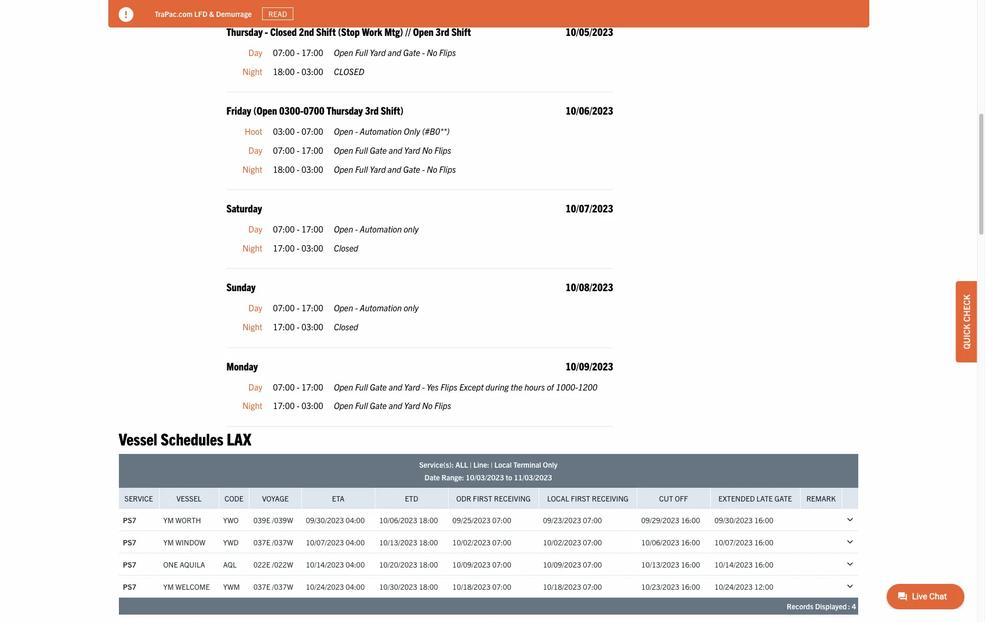 Task type: vqa. For each thing, say whether or not it's contained in the screenshot.


Task type: describe. For each thing, give the bounding box(es) containing it.
1 vertical spatial local
[[547, 494, 569, 503]]

etd
[[405, 494, 418, 503]]

16:00 for 09/30/2023 16:00
[[754, 515, 774, 525]]

022e    /022w
[[253, 560, 293, 569]]

10/08/2023
[[566, 280, 613, 294]]

2 10/02/2023 07:00 from the left
[[543, 537, 602, 547]]

1 10/18/2023 from the left
[[452, 582, 491, 591]]

10/14/2023 16:00
[[715, 560, 774, 569]]

read
[[268, 9, 287, 18]]

07:00 - 17:00 for saturday
[[273, 224, 323, 234]]

10/14/2023 for 10/14/2023 16:00
[[715, 560, 753, 569]]

demurrage
[[216, 9, 252, 18]]

closed for saturday
[[334, 242, 358, 253]]

eta
[[332, 494, 345, 503]]

1 horizontal spatial 3rd
[[436, 25, 449, 38]]

during
[[486, 381, 509, 392]]

ym worth
[[163, 515, 201, 525]]

18:00 - 03:00 for closed
[[273, 66, 323, 77]]

2 10/18/2023 07:00 from the left
[[543, 582, 602, 591]]

17:00 - 03:00 for monday
[[273, 400, 323, 411]]

10/07/2023 04:00
[[306, 537, 365, 547]]

10/07/2023 for 10/07/2023
[[566, 201, 613, 215]]

0 vertical spatial thursday
[[226, 25, 263, 38]]

09/23/2023
[[543, 515, 581, 525]]

service
[[125, 494, 153, 503]]

receiving for local first receiving
[[592, 494, 629, 503]]

1200
[[578, 381, 597, 392]]

closed
[[334, 66, 364, 77]]

ym window
[[163, 537, 205, 547]]

late
[[757, 494, 773, 503]]

10/13/2023 for 10/13/2023 18:00
[[379, 537, 417, 547]]

voyage
[[262, 494, 289, 503]]

records
[[787, 602, 813, 611]]

2 10/02/2023 from the left
[[543, 537, 581, 547]]

039e
[[253, 515, 270, 525]]

(#b0**)
[[422, 126, 450, 137]]

1 full from the top
[[355, 47, 368, 58]]

04:00 for 09/30/2023 04:00
[[346, 515, 365, 525]]

mtg)
[[384, 25, 403, 38]]

03:00 - 07:00
[[273, 126, 323, 137]]

ywm
[[223, 582, 240, 591]]

odr
[[456, 494, 471, 503]]

open - automation only (#b0**)
[[334, 126, 450, 137]]

10/20/2023
[[379, 560, 417, 569]]

1000-
[[556, 381, 578, 392]]

lax
[[227, 428, 251, 449]]

09/30/2023 for 09/30/2023 16:00
[[715, 515, 753, 525]]

12:00
[[754, 582, 774, 591]]

odr first receiving
[[456, 494, 531, 503]]

10/14/2023 04:00
[[306, 560, 365, 569]]

ywd
[[223, 537, 239, 547]]

04:00 for 10/24/2023 04:00
[[346, 582, 365, 591]]

open - automation only for saturday
[[334, 224, 419, 234]]

open full gate and yard no flips for monday
[[334, 400, 451, 411]]

trapac.com
[[155, 9, 193, 18]]

vessel schedules lax
[[119, 428, 251, 449]]

(open
[[253, 104, 277, 117]]

/037w for 10/24/2023 04:00
[[272, 582, 293, 591]]

records displayed : 4
[[787, 602, 856, 611]]

/022w
[[272, 560, 293, 569]]

10/05/2023
[[566, 25, 613, 38]]

037e for ywd
[[253, 537, 270, 547]]

aql
[[223, 560, 237, 569]]

night for saturday
[[242, 242, 262, 253]]

vessel for vessel
[[176, 494, 202, 503]]

1 | from the left
[[470, 460, 472, 469]]

day for sunday
[[248, 303, 262, 313]]

monday
[[226, 359, 258, 372]]

3 full from the top
[[355, 164, 368, 174]]

16:00 for 10/14/2023 16:00
[[754, 560, 774, 569]]

ps7 for ym window
[[123, 537, 136, 547]]

18:00 up 0300-
[[273, 66, 295, 77]]

ym for ym welcome
[[163, 582, 174, 591]]

2 10/09/2023 07:00 from the left
[[543, 560, 602, 569]]

to
[[506, 473, 512, 482]]

09/30/2023 for 09/30/2023 04:00
[[306, 515, 344, 525]]

aquila
[[180, 560, 205, 569]]

open full yard and gate - no flips for 17:00
[[334, 47, 456, 58]]

03:00 for thursday - closed 2nd shift (stop work mtg) // open 3rd shift
[[301, 66, 323, 77]]

schedules
[[161, 428, 223, 449]]

0300-
[[279, 104, 303, 117]]

10/30/2023
[[379, 582, 417, 591]]

2 shift from the left
[[451, 25, 471, 38]]

039e    /039w
[[253, 515, 293, 525]]

local inside service(s): all | line: | local terminal only date range: 10/03/2023 to 11/03/2023
[[494, 460, 512, 469]]

09/25/2023
[[452, 515, 491, 525]]

sunday
[[226, 280, 256, 294]]

trapac.com lfd & demurrage
[[155, 9, 252, 18]]

date
[[425, 473, 440, 482]]

09/23/2023 07:00
[[543, 515, 602, 525]]

10/06/2023 for 10/06/2023 16:00
[[641, 537, 679, 547]]

1 10/02/2023 from the left
[[452, 537, 491, 547]]

night for thursday - closed 2nd shift (stop work mtg) // open 3rd shift
[[242, 66, 262, 77]]

all
[[455, 460, 468, 469]]

first for local
[[571, 494, 590, 503]]

0700
[[303, 104, 325, 117]]

5 full from the top
[[355, 400, 368, 411]]

except
[[459, 381, 484, 392]]

friday  (open 0300-0700 thursday 3rd shift)
[[226, 104, 404, 117]]

ps7 for ym worth
[[123, 515, 136, 525]]

one
[[163, 560, 178, 569]]

11/03/2023
[[514, 473, 552, 482]]

04:00 for 10/07/2023 04:00
[[346, 537, 365, 547]]

1 10/02/2023 07:00 from the left
[[452, 537, 511, 547]]

&
[[209, 9, 214, 18]]

vessel for vessel schedules lax
[[119, 428, 157, 449]]

18:00 for 10/07/2023 04:00
[[419, 537, 438, 547]]

10/14/2023 for 10/14/2023 04:00
[[306, 560, 344, 569]]

one aquila
[[163, 560, 205, 569]]

:
[[848, 602, 850, 611]]

window
[[175, 537, 205, 547]]

ps7 for one aquila
[[123, 560, 136, 569]]

09/30/2023 04:00
[[306, 515, 365, 525]]

service(s): all | line: | local terminal only date range: 10/03/2023 to 11/03/2023
[[419, 460, 557, 482]]

4 full from the top
[[355, 381, 368, 392]]

2 07:00 - 17:00 from the top
[[273, 145, 323, 155]]

10/09/2023 up 1200
[[566, 359, 613, 372]]



Task type: locate. For each thing, give the bounding box(es) containing it.
no
[[427, 47, 437, 58], [422, 145, 433, 155], [427, 164, 437, 174], [422, 400, 433, 411]]

17:00
[[301, 47, 323, 58], [301, 145, 323, 155], [301, 224, 323, 234], [273, 242, 295, 253], [301, 303, 323, 313], [273, 321, 295, 332], [301, 381, 323, 392], [273, 400, 295, 411]]

yard
[[370, 47, 386, 58], [404, 145, 420, 155], [370, 164, 386, 174], [404, 381, 420, 392], [404, 400, 420, 411]]

1 10/14/2023 from the left
[[306, 560, 344, 569]]

1 vertical spatial open full gate and yard no flips
[[334, 400, 451, 411]]

1 037e from the top
[[253, 537, 270, 547]]

1 horizontal spatial 10/07/2023
[[566, 201, 613, 215]]

open full gate and yard -  yes flips except during the hours of 1000-1200
[[334, 381, 597, 392]]

quick check
[[961, 294, 972, 349]]

ym down one
[[163, 582, 174, 591]]

10/02/2023 07:00 down 09/25/2023 07:00
[[452, 537, 511, 547]]

10/02/2023 07:00
[[452, 537, 511, 547], [543, 537, 602, 547]]

thursday down demurrage
[[226, 25, 263, 38]]

0 horizontal spatial 10/02/2023 07:00
[[452, 537, 511, 547]]

16:00 for 09/29/2023 16:00
[[681, 515, 700, 525]]

09/25/2023 07:00
[[452, 515, 511, 525]]

closed for sunday
[[334, 321, 358, 332]]

1 first from the left
[[473, 494, 492, 503]]

0 horizontal spatial thursday
[[226, 25, 263, 38]]

0 horizontal spatial local
[[494, 460, 512, 469]]

07:00 - 17:00 for sunday
[[273, 303, 323, 313]]

0 vertical spatial vessel
[[119, 428, 157, 449]]

18:00 up 10/13/2023 18:00
[[419, 515, 438, 525]]

04:00 down 10/07/2023 04:00
[[346, 560, 365, 569]]

0 horizontal spatial shift
[[316, 25, 336, 38]]

10/09/2023 07:00
[[452, 560, 511, 569], [543, 560, 602, 569]]

1 horizontal spatial only
[[543, 460, 557, 469]]

18:00 up the "10/30/2023 18:00"
[[419, 560, 438, 569]]

022e
[[253, 560, 270, 569]]

16:00 down 10/13/2023 16:00
[[681, 582, 700, 591]]

10/24/2023 04:00
[[306, 582, 365, 591]]

1 open full gate and yard no flips from the top
[[334, 145, 451, 155]]

10/02/2023 down 09/23/2023
[[543, 537, 581, 547]]

worth
[[175, 515, 201, 525]]

welcome
[[175, 582, 210, 591]]

0 vertical spatial 10/13/2023
[[379, 537, 417, 547]]

night up (open
[[242, 66, 262, 77]]

037e    /037w for 10/24/2023 04:00
[[253, 582, 293, 591]]

16:00 for 10/23/2023 16:00
[[681, 582, 700, 591]]

18:00 - 03:00
[[273, 66, 323, 77], [273, 164, 323, 174]]

3rd left shift)
[[365, 104, 379, 117]]

2 17:00 - 03:00 from the top
[[273, 321, 323, 332]]

quick check link
[[956, 281, 977, 362]]

1 shift from the left
[[316, 25, 336, 38]]

day for monday
[[248, 381, 262, 392]]

1 horizontal spatial receiving
[[592, 494, 629, 503]]

2 open full gate and yard no flips from the top
[[334, 400, 451, 411]]

1 vertical spatial open - automation only
[[334, 303, 419, 313]]

037e    /037w down 039e    /039w
[[253, 537, 293, 547]]

open full yard and gate - no flips down 'mtg)'
[[334, 47, 456, 58]]

0 vertical spatial 18:00 - 03:00
[[273, 66, 323, 77]]

03:00 for monday
[[301, 400, 323, 411]]

04:00 down 10/14/2023 04:00
[[346, 582, 365, 591]]

hours
[[524, 381, 545, 392]]

check
[[961, 294, 972, 322]]

0 horizontal spatial 10/18/2023 07:00
[[452, 582, 511, 591]]

1 automation from the top
[[360, 126, 402, 137]]

1 horizontal spatial 10/14/2023
[[715, 560, 753, 569]]

2 10/18/2023 from the left
[[543, 582, 581, 591]]

closed
[[270, 25, 297, 38], [334, 242, 358, 253], [334, 321, 358, 332]]

17:00 - 03:00 for sunday
[[273, 321, 323, 332]]

open full gate and yard no flips for friday  (open 0300-0700 thursday 3rd shift)
[[334, 145, 451, 155]]

ym welcome
[[163, 582, 210, 591]]

first up 09/23/2023 07:00
[[571, 494, 590, 503]]

/037w down /022w on the bottom left of the page
[[272, 582, 293, 591]]

first
[[473, 494, 492, 503], [571, 494, 590, 503]]

ym for ym window
[[163, 537, 174, 547]]

2 | from the left
[[491, 460, 493, 469]]

night up "monday"
[[242, 321, 262, 332]]

1 /037w from the top
[[272, 537, 293, 547]]

0 vertical spatial 037e
[[253, 537, 270, 547]]

1 vertical spatial 18:00 - 03:00
[[273, 164, 323, 174]]

open - automation only for sunday
[[334, 303, 419, 313]]

1 ps7 from the top
[[123, 515, 136, 525]]

07:00
[[273, 47, 295, 58], [301, 126, 323, 137], [273, 145, 295, 155], [273, 224, 295, 234], [273, 303, 295, 313], [273, 381, 295, 392], [492, 515, 511, 525], [583, 515, 602, 525], [492, 537, 511, 547], [583, 537, 602, 547], [492, 560, 511, 569], [583, 560, 602, 569], [492, 582, 511, 591], [583, 582, 602, 591]]

1 horizontal spatial vessel
[[176, 494, 202, 503]]

of
[[547, 381, 554, 392]]

0 horizontal spatial 10/02/2023
[[452, 537, 491, 547]]

0 vertical spatial only
[[404, 126, 420, 137]]

2 only from the top
[[404, 303, 419, 313]]

2 10/24/2023 from the left
[[715, 582, 753, 591]]

ywo
[[223, 515, 239, 525]]

1 horizontal spatial first
[[571, 494, 590, 503]]

09/30/2023 16:00
[[715, 515, 774, 525]]

only for saturday
[[404, 224, 419, 234]]

0 vertical spatial automation
[[360, 126, 402, 137]]

0 vertical spatial /037w
[[272, 537, 293, 547]]

1 day from the top
[[248, 47, 262, 58]]

10/13/2023 16:00
[[641, 560, 700, 569]]

0 horizontal spatial 3rd
[[365, 104, 379, 117]]

0 horizontal spatial first
[[473, 494, 492, 503]]

local first receiving
[[547, 494, 629, 503]]

16:00 up 10/13/2023 16:00
[[681, 537, 700, 547]]

day down "monday"
[[248, 381, 262, 392]]

local up 09/23/2023
[[547, 494, 569, 503]]

ym left worth
[[163, 515, 174, 525]]

1 vertical spatial only
[[543, 460, 557, 469]]

automation for saturday
[[360, 224, 402, 234]]

0 vertical spatial open full gate and yard no flips
[[334, 145, 451, 155]]

2 night from the top
[[242, 164, 262, 174]]

4 night from the top
[[242, 321, 262, 332]]

09/30/2023 down extended
[[715, 515, 753, 525]]

0 vertical spatial only
[[404, 224, 419, 234]]

10/18/2023
[[452, 582, 491, 591], [543, 582, 581, 591]]

saturday
[[226, 201, 262, 215]]

1 horizontal spatial 10/09/2023 07:00
[[543, 560, 602, 569]]

2 09/30/2023 from the left
[[715, 515, 753, 525]]

0 vertical spatial open full yard and gate - no flips
[[334, 47, 456, 58]]

day down hoot
[[248, 145, 262, 155]]

18:00 - 03:00 for open full yard and gate - no flips
[[273, 164, 323, 174]]

1 horizontal spatial shift
[[451, 25, 471, 38]]

1 10/24/2023 from the left
[[306, 582, 344, 591]]

ym for ym worth
[[163, 515, 174, 525]]

first for odr
[[473, 494, 492, 503]]

10/13/2023 up 10/23/2023
[[641, 560, 679, 569]]

ps7 for ym welcome
[[123, 582, 136, 591]]

1 horizontal spatial 10/02/2023
[[543, 537, 581, 547]]

1 horizontal spatial 10/18/2023 07:00
[[543, 582, 602, 591]]

open full yard and gate - no flips down open - automation only (#b0**)
[[334, 164, 456, 174]]

10/02/2023
[[452, 537, 491, 547], [543, 537, 581, 547]]

1 horizontal spatial local
[[547, 494, 569, 503]]

037e for ywm
[[253, 582, 270, 591]]

(stop
[[338, 25, 360, 38]]

2 037e from the top
[[253, 582, 270, 591]]

10/09/2023 07:00 down 09/25/2023 07:00
[[452, 560, 511, 569]]

open
[[413, 25, 434, 38], [334, 47, 353, 58], [334, 126, 353, 137], [334, 145, 353, 155], [334, 164, 353, 174], [334, 224, 353, 234], [334, 303, 353, 313], [334, 381, 353, 392], [334, 400, 353, 411]]

03:00 for sunday
[[301, 321, 323, 332]]

18:00 for 09/30/2023 04:00
[[419, 515, 438, 525]]

0 horizontal spatial 10/07/2023
[[306, 537, 344, 547]]

off
[[675, 494, 688, 503]]

service(s):
[[419, 460, 454, 469]]

0 vertical spatial local
[[494, 460, 512, 469]]

1 horizontal spatial 10/24/2023
[[715, 582, 753, 591]]

receiving
[[494, 494, 531, 503], [592, 494, 629, 503]]

open full gate and yard no flips down open - automation only (#b0**)
[[334, 145, 451, 155]]

16:00 down the off
[[681, 515, 700, 525]]

04:00 up 10/07/2023 04:00
[[346, 515, 365, 525]]

09/30/2023 up 10/07/2023 04:00
[[306, 515, 344, 525]]

night down hoot
[[242, 164, 262, 174]]

10/23/2023
[[641, 582, 679, 591]]

terminal
[[513, 460, 541, 469]]

1 vertical spatial 037e
[[253, 582, 270, 591]]

receiving up 09/23/2023 07:00
[[592, 494, 629, 503]]

hoot
[[245, 126, 262, 137]]

1 vertical spatial 10/13/2023
[[641, 560, 679, 569]]

day down demurrage
[[248, 47, 262, 58]]

1 horizontal spatial 10/18/2023
[[543, 582, 581, 591]]

4
[[852, 602, 856, 611]]

3 ym from the top
[[163, 582, 174, 591]]

3 night from the top
[[242, 242, 262, 253]]

1 vertical spatial 3rd
[[365, 104, 379, 117]]

ym
[[163, 515, 174, 525], [163, 537, 174, 547], [163, 582, 174, 591]]

16:00 for 10/07/2023 16:00
[[754, 537, 774, 547]]

1 04:00 from the top
[[346, 515, 365, 525]]

18:00 for 10/14/2023 04:00
[[419, 560, 438, 569]]

3 day from the top
[[248, 224, 262, 234]]

receiving for odr first receiving
[[494, 494, 531, 503]]

1 07:00 - 17:00 from the top
[[273, 47, 323, 58]]

10/06/2023 18:00
[[379, 515, 438, 525]]

0 vertical spatial open - automation only
[[334, 224, 419, 234]]

0 vertical spatial 3rd
[[436, 25, 449, 38]]

5 day from the top
[[248, 381, 262, 392]]

2 ps7 from the top
[[123, 537, 136, 547]]

037e
[[253, 537, 270, 547], [253, 582, 270, 591]]

flips
[[439, 47, 456, 58], [434, 145, 451, 155], [439, 164, 456, 174], [441, 381, 457, 392], [434, 400, 451, 411]]

night up lax
[[242, 400, 262, 411]]

1 night from the top
[[242, 66, 262, 77]]

0 horizontal spatial 10/13/2023
[[379, 537, 417, 547]]

open full gate and yard no flips down yes
[[334, 400, 451, 411]]

07:00 - 17:00 for thursday - closed 2nd shift (stop work mtg) // open 3rd shift
[[273, 47, 323, 58]]

16:00 down 10/06/2023 16:00
[[681, 560, 700, 569]]

10/18/2023 07:00
[[452, 582, 511, 591], [543, 582, 602, 591]]

1 037e    /037w from the top
[[253, 537, 293, 547]]

2 receiving from the left
[[592, 494, 629, 503]]

4 07:00 - 17:00 from the top
[[273, 303, 323, 313]]

10/02/2023 down 09/25/2023
[[452, 537, 491, 547]]

ps7
[[123, 515, 136, 525], [123, 537, 136, 547], [123, 560, 136, 569], [123, 582, 136, 591]]

2 /037w from the top
[[272, 582, 293, 591]]

1 10/09/2023 07:00 from the left
[[452, 560, 511, 569]]

1 horizontal spatial |
[[491, 460, 493, 469]]

day down sunday
[[248, 303, 262, 313]]

0 horizontal spatial 09/30/2023
[[306, 515, 344, 525]]

read link
[[262, 7, 293, 20]]

shift
[[316, 25, 336, 38], [451, 25, 471, 38]]

10/24/2023 down 10/14/2023 04:00
[[306, 582, 344, 591]]

receiving down to
[[494, 494, 531, 503]]

037e    /037w for 10/07/2023 04:00
[[253, 537, 293, 547]]

2 full from the top
[[355, 145, 368, 155]]

0 horizontal spatial 10/14/2023
[[306, 560, 344, 569]]

18:00 down 10/20/2023 18:00
[[419, 582, 438, 591]]

1 vertical spatial 10/06/2023
[[379, 515, 417, 525]]

1 horizontal spatial 10/02/2023 07:00
[[543, 537, 602, 547]]

2 037e    /037w from the top
[[253, 582, 293, 591]]

1 18:00 - 03:00 from the top
[[273, 66, 323, 77]]

3rd right // at the top of the page
[[436, 25, 449, 38]]

4 04:00 from the top
[[346, 582, 365, 591]]

1 vertical spatial ym
[[163, 537, 174, 547]]

2 open full yard and gate - no flips from the top
[[334, 164, 456, 174]]

16:00 for 10/13/2023 16:00
[[681, 560, 700, 569]]

1 only from the top
[[404, 224, 419, 234]]

local up to
[[494, 460, 512, 469]]

10/14/2023 down the 10/07/2023 16:00
[[715, 560, 753, 569]]

only for sunday
[[404, 303, 419, 313]]

10/07/2023 for 10/07/2023 04:00
[[306, 537, 344, 547]]

thursday right 0700
[[327, 104, 363, 117]]

16:00 up 12:00
[[754, 560, 774, 569]]

1 receiving from the left
[[494, 494, 531, 503]]

1 ym from the top
[[163, 515, 174, 525]]

5 night from the top
[[242, 400, 262, 411]]

1 vertical spatial thursday
[[327, 104, 363, 117]]

lfd
[[194, 9, 208, 18]]

1 horizontal spatial 09/30/2023
[[715, 515, 753, 525]]

extended
[[718, 494, 755, 503]]

ym left window at bottom left
[[163, 537, 174, 547]]

/039w
[[272, 515, 293, 525]]

10/13/2023 up '10/20/2023'
[[379, 537, 417, 547]]

16:00 up the "10/14/2023 16:00"
[[754, 537, 774, 547]]

04:00
[[346, 515, 365, 525], [346, 537, 365, 547], [346, 560, 365, 569], [346, 582, 365, 591]]

0 vertical spatial closed
[[270, 25, 297, 38]]

10/02/2023 07:00 down 09/23/2023 07:00
[[543, 537, 602, 547]]

10/06/2023
[[566, 104, 613, 117], [379, 515, 417, 525], [641, 537, 679, 547]]

only
[[404, 224, 419, 234], [404, 303, 419, 313]]

automation for friday  (open 0300-0700 thursday 3rd shift)
[[360, 126, 402, 137]]

2 vertical spatial 10/06/2023
[[641, 537, 679, 547]]

cut off
[[659, 494, 688, 503]]

0 horizontal spatial 10/09/2023 07:00
[[452, 560, 511, 569]]

10/23/2023 16:00
[[641, 582, 700, 591]]

line:
[[473, 460, 489, 469]]

3 04:00 from the top
[[346, 560, 365, 569]]

10/09/2023 down 09/23/2023
[[543, 560, 581, 569]]

3 automation from the top
[[360, 303, 402, 313]]

/037w for 10/07/2023 04:00
[[272, 537, 293, 547]]

0 vertical spatial ym
[[163, 515, 174, 525]]

10/13/2023 for 10/13/2023 16:00
[[641, 560, 679, 569]]

only inside service(s): all | line: | local terminal only date range: 10/03/2023 to 11/03/2023
[[543, 460, 557, 469]]

2 vertical spatial 17:00 - 03:00
[[273, 400, 323, 411]]

10/06/2023 16:00
[[641, 537, 700, 547]]

2 18:00 - 03:00 from the top
[[273, 164, 323, 174]]

10/24/2023 for 10/24/2023 04:00
[[306, 582, 344, 591]]

3rd
[[436, 25, 449, 38], [365, 104, 379, 117]]

cut
[[659, 494, 673, 503]]

10/24/2023 for 10/24/2023 12:00
[[715, 582, 753, 591]]

1 vertical spatial automation
[[360, 224, 402, 234]]

remark
[[806, 494, 836, 503]]

18:00 - 03:00 down 03:00 - 07:00
[[273, 164, 323, 174]]

1 10/18/2023 07:00 from the left
[[452, 582, 511, 591]]

work
[[362, 25, 382, 38]]

2 vertical spatial automation
[[360, 303, 402, 313]]

10/07/2023 for 10/07/2023 16:00
[[715, 537, 753, 547]]

04:00 down 09/30/2023 04:00
[[346, 537, 365, 547]]

1 vertical spatial closed
[[334, 242, 358, 253]]

1 09/30/2023 from the left
[[306, 515, 344, 525]]

1 horizontal spatial 10/13/2023
[[641, 560, 679, 569]]

10/14/2023 down 10/07/2023 04:00
[[306, 560, 344, 569]]

5 07:00 - 17:00 from the top
[[273, 381, 323, 392]]

1 vertical spatial 037e    /037w
[[253, 582, 293, 591]]

1 vertical spatial 17:00 - 03:00
[[273, 321, 323, 332]]

0 vertical spatial 10/06/2023
[[566, 104, 613, 117]]

2 vertical spatial closed
[[334, 321, 358, 332]]

09/29/2023 16:00
[[641, 515, 700, 525]]

18:00 down 10/06/2023 18:00
[[419, 537, 438, 547]]

local
[[494, 460, 512, 469], [547, 494, 569, 503]]

0 vertical spatial 17:00 - 03:00
[[273, 242, 323, 253]]

1 vertical spatial /037w
[[272, 582, 293, 591]]

2 horizontal spatial 10/06/2023
[[641, 537, 679, 547]]

friday
[[226, 104, 251, 117]]

4 day from the top
[[248, 303, 262, 313]]

yes
[[427, 381, 439, 392]]

1 open - automation only from the top
[[334, 224, 419, 234]]

day for thursday - closed 2nd shift (stop work mtg) // open 3rd shift
[[248, 47, 262, 58]]

3 07:00 - 17:00 from the top
[[273, 224, 323, 234]]

range:
[[442, 473, 464, 482]]

open full yard and gate - no flips for 03:00
[[334, 164, 456, 174]]

18:00 for 10/24/2023 04:00
[[419, 582, 438, 591]]

only left (#b0**)
[[404, 126, 420, 137]]

gate
[[403, 47, 420, 58], [370, 145, 387, 155], [403, 164, 420, 174], [370, 381, 387, 392], [370, 400, 387, 411], [775, 494, 792, 503]]

| right line:
[[491, 460, 493, 469]]

16:00 down late
[[754, 515, 774, 525]]

037e down 022e
[[253, 582, 270, 591]]

0 vertical spatial 037e    /037w
[[253, 537, 293, 547]]

/037w
[[272, 537, 293, 547], [272, 582, 293, 591]]

17:00 - 03:00
[[273, 242, 323, 253], [273, 321, 323, 332], [273, 400, 323, 411]]

17:00 - 03:00 for saturday
[[273, 242, 323, 253]]

only
[[404, 126, 420, 137], [543, 460, 557, 469]]

| right all
[[470, 460, 472, 469]]

037e    /037w down 022e    /022w
[[253, 582, 293, 591]]

1 vertical spatial vessel
[[176, 494, 202, 503]]

extended late gate
[[718, 494, 792, 503]]

03:00 for saturday
[[301, 242, 323, 253]]

07:00 - 17:00 for monday
[[273, 381, 323, 392]]

10/24/2023 down the "10/14/2023 16:00"
[[715, 582, 753, 591]]

03:00
[[301, 66, 323, 77], [273, 126, 295, 137], [301, 164, 323, 174], [301, 242, 323, 253], [301, 321, 323, 332], [301, 400, 323, 411]]

day down saturday
[[248, 224, 262, 234]]

3 17:00 - 03:00 from the top
[[273, 400, 323, 411]]

0 horizontal spatial |
[[470, 460, 472, 469]]

2 automation from the top
[[360, 224, 402, 234]]

16:00 for 10/06/2023 16:00
[[681, 537, 700, 547]]

1 horizontal spatial thursday
[[327, 104, 363, 117]]

2 10/14/2023 from the left
[[715, 560, 753, 569]]

10/09/2023 down 09/25/2023
[[452, 560, 491, 569]]

solid image
[[119, 7, 133, 22]]

2 ym from the top
[[163, 537, 174, 547]]

0 horizontal spatial 10/06/2023
[[379, 515, 417, 525]]

10/06/2023 for 10/06/2023
[[566, 104, 613, 117]]

night for monday
[[242, 400, 262, 411]]

10/09/2023 07:00 down 09/23/2023 07:00
[[543, 560, 602, 569]]

10/07/2023 16:00
[[715, 537, 774, 547]]

1 vertical spatial open full yard and gate - no flips
[[334, 164, 456, 174]]

automation for sunday
[[360, 303, 402, 313]]

0 horizontal spatial vessel
[[119, 428, 157, 449]]

10/24/2023 12:00
[[715, 582, 774, 591]]

first right odr
[[473, 494, 492, 503]]

1 open full yard and gate - no flips from the top
[[334, 47, 456, 58]]

night for sunday
[[242, 321, 262, 332]]

day for saturday
[[248, 224, 262, 234]]

2 open - automation only from the top
[[334, 303, 419, 313]]

18:00 - 03:00 up 0300-
[[273, 66, 323, 77]]

10/06/2023 for 10/06/2023 18:00
[[379, 515, 417, 525]]

1 17:00 - 03:00 from the top
[[273, 242, 323, 253]]

0 horizontal spatial only
[[404, 126, 420, 137]]

4 ps7 from the top
[[123, 582, 136, 591]]

04:00 for 10/14/2023 04:00
[[346, 560, 365, 569]]

18:00 down 03:00 - 07:00
[[273, 164, 295, 174]]

1 vertical spatial only
[[404, 303, 419, 313]]

1 horizontal spatial 10/06/2023
[[566, 104, 613, 117]]

2 first from the left
[[571, 494, 590, 503]]

0 horizontal spatial 10/18/2023
[[452, 582, 491, 591]]

10/13/2023 18:00
[[379, 537, 438, 547]]

2 horizontal spatial 10/07/2023
[[715, 537, 753, 547]]

2 04:00 from the top
[[346, 537, 365, 547]]

10/03/2023
[[466, 473, 504, 482]]

0 horizontal spatial receiving
[[494, 494, 531, 503]]

2 vertical spatial ym
[[163, 582, 174, 591]]

night down saturday
[[242, 242, 262, 253]]

/037w down /039w
[[272, 537, 293, 547]]

0 horizontal spatial 10/24/2023
[[306, 582, 344, 591]]

037e down 039e
[[253, 537, 270, 547]]

only up 11/03/2023
[[543, 460, 557, 469]]

code
[[225, 494, 243, 503]]

2nd
[[299, 25, 314, 38]]

10/30/2023 18:00
[[379, 582, 438, 591]]

3 ps7 from the top
[[123, 560, 136, 569]]

2 day from the top
[[248, 145, 262, 155]]



